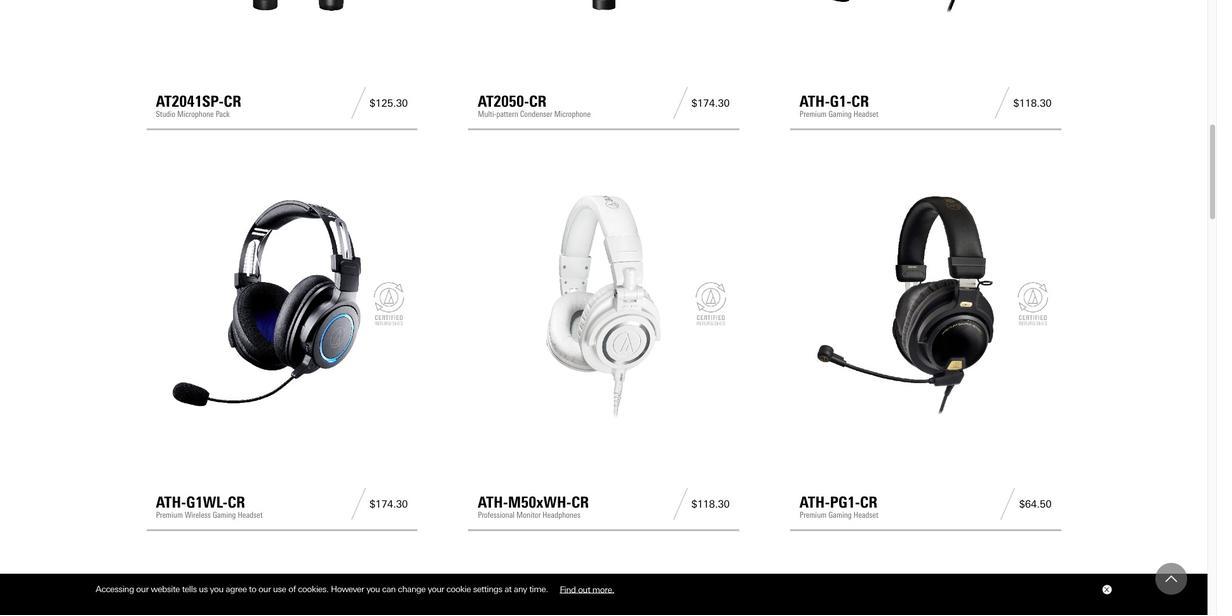 Task type: locate. For each thing, give the bounding box(es) containing it.
at
[[505, 584, 512, 594]]

ath-m50xwh-cr professional monitor headphones
[[478, 493, 589, 520]]

premium inside ath-pg1-cr premium gaming headset
[[800, 510, 827, 520]]

headset inside ath-pg1-cr premium gaming headset
[[854, 510, 879, 520]]

premium
[[800, 109, 827, 119], [156, 510, 183, 520], [800, 510, 827, 520]]

gaming for ath-g1-cr
[[829, 109, 852, 119]]

gaming inside the ath-g1-cr premium gaming headset
[[829, 109, 852, 119]]

studio
[[156, 109, 175, 119]]

ath-g1wl-cr premium wireless gaming headset
[[156, 493, 263, 520]]

microphone left pack
[[177, 109, 214, 119]]

our right to
[[259, 584, 271, 594]]

condenser
[[520, 109, 553, 119]]

ath g1 cr image
[[800, 0, 1052, 29]]

ath- for pg1-
[[800, 493, 830, 512]]

out
[[578, 584, 590, 594]]

1 horizontal spatial you
[[366, 584, 380, 594]]

wireless
[[185, 510, 211, 520]]

at2050 cr image
[[478, 0, 730, 29]]

ath- inside 'ath-m50xwh-cr professional monitor headphones'
[[478, 493, 508, 512]]

premium left wireless on the bottom
[[156, 510, 183, 520]]

0 vertical spatial $174.30
[[692, 97, 730, 109]]

headphones
[[543, 510, 581, 520]]

our
[[136, 584, 149, 594], [259, 584, 271, 594]]

1 horizontal spatial microphone
[[554, 109, 591, 119]]

divider line image for ath-m50xwh-cr
[[669, 488, 692, 520]]

premium for ath-g1-cr
[[800, 109, 827, 119]]

cr inside ath-pg1-cr premium gaming headset
[[860, 493, 878, 512]]

gaming inside ath-pg1-cr premium gaming headset
[[829, 510, 852, 520]]

m50xwh-
[[508, 493, 572, 512]]

1 horizontal spatial our
[[259, 584, 271, 594]]

time.
[[529, 584, 548, 594]]

can
[[382, 584, 396, 594]]

more.
[[593, 584, 614, 594]]

cookies.
[[298, 584, 329, 594]]

headset inside the ath-g1-cr premium gaming headset
[[854, 109, 879, 119]]

cr inside the ath-g1-cr premium gaming headset
[[852, 92, 869, 111]]

divider line image for at2050-cr
[[669, 87, 692, 119]]

you
[[210, 584, 224, 594], [366, 584, 380, 594]]

microphone inside 'at2041sp-cr studio microphone pack'
[[177, 109, 214, 119]]

g1wl-
[[186, 493, 228, 512]]

change
[[398, 584, 426, 594]]

premium inside the ath-g1-cr premium gaming headset
[[800, 109, 827, 119]]

divider line image for ath-g1-cr
[[991, 87, 1014, 119]]

you right us
[[210, 584, 224, 594]]

1 horizontal spatial $174.30
[[692, 97, 730, 109]]

divider line image for at2041sp-cr
[[347, 87, 370, 119]]

accessing our website tells us you agree to our use of cookies. however you can change your cookie settings at any time.
[[96, 584, 550, 594]]

cookie
[[447, 584, 471, 594]]

cr inside 'ath-m50xwh-cr professional monitor headphones'
[[572, 493, 589, 512]]

microphone
[[177, 109, 214, 119], [554, 109, 591, 119]]

1 vertical spatial $174.30
[[370, 498, 408, 510]]

divider line image
[[347, 87, 370, 119], [669, 87, 692, 119], [991, 87, 1014, 119], [347, 488, 370, 520], [669, 488, 692, 520], [997, 488, 1020, 520]]

premium inside ath-g1wl-cr premium wireless gaming headset
[[156, 510, 183, 520]]

1 horizontal spatial $118.30
[[1014, 97, 1052, 109]]

0 horizontal spatial $118.30
[[692, 498, 730, 510]]

2 our from the left
[[259, 584, 271, 594]]

of
[[288, 584, 296, 594]]

divider line image for ath-g1wl-cr
[[347, 488, 370, 520]]

g1-
[[830, 92, 852, 111]]

cr inside ath-g1wl-cr premium wireless gaming headset
[[228, 493, 245, 512]]

ath- for m50xwh-
[[478, 493, 508, 512]]

arrow up image
[[1166, 573, 1178, 585]]

premium left g1-
[[800, 109, 827, 119]]

at2041sp cr image
[[156, 0, 408, 29]]

monitor
[[517, 510, 541, 520]]

1 microphone from the left
[[177, 109, 214, 119]]

to
[[249, 584, 256, 594]]

ath- inside ath-g1wl-cr premium wireless gaming headset
[[156, 493, 186, 512]]

$64.50
[[1020, 498, 1052, 510]]

accessing
[[96, 584, 134, 594]]

pack
[[216, 109, 230, 119]]

website
[[151, 584, 180, 594]]

gaming
[[829, 109, 852, 119], [213, 510, 236, 520], [829, 510, 852, 520]]

0 vertical spatial $118.30
[[1014, 97, 1052, 109]]

$118.30
[[1014, 97, 1052, 109], [692, 498, 730, 510]]

1 vertical spatial $118.30
[[692, 498, 730, 510]]

ath- inside ath-pg1-cr premium gaming headset
[[800, 493, 830, 512]]

you left can at the left
[[366, 584, 380, 594]]

ath m50xwh cr image
[[478, 178, 730, 430]]

premium left pg1-
[[800, 510, 827, 520]]

ath- inside the ath-g1-cr premium gaming headset
[[800, 92, 830, 111]]

0 horizontal spatial $174.30
[[370, 498, 408, 510]]

ath pg1 cr image
[[800, 178, 1052, 430]]

headset
[[854, 109, 879, 119], [238, 510, 263, 520], [854, 510, 879, 520]]

2 microphone from the left
[[554, 109, 591, 119]]

pg1-
[[830, 493, 860, 512]]

microphone right "condenser" in the left of the page
[[554, 109, 591, 119]]

tells
[[182, 584, 197, 594]]

cross image
[[1104, 587, 1109, 592]]

our left website
[[136, 584, 149, 594]]

$174.30
[[692, 97, 730, 109], [370, 498, 408, 510]]

ath pro7x cr image
[[156, 579, 408, 615]]

cr
[[224, 92, 241, 111], [529, 92, 547, 111], [852, 92, 869, 111], [228, 493, 245, 512], [572, 493, 589, 512], [860, 493, 878, 512]]

divider line image for ath-pg1-cr
[[997, 488, 1020, 520]]

premium for ath-g1wl-cr
[[156, 510, 183, 520]]

0 horizontal spatial microphone
[[177, 109, 214, 119]]

cr for ath-pg1-cr
[[860, 493, 878, 512]]

ath-
[[800, 92, 830, 111], [156, 493, 186, 512], [478, 493, 508, 512], [800, 493, 830, 512]]

cr for ath-g1-cr
[[852, 92, 869, 111]]

however
[[331, 584, 364, 594]]

0 horizontal spatial you
[[210, 584, 224, 594]]

0 horizontal spatial our
[[136, 584, 149, 594]]

ath s200btgbl cr image
[[478, 579, 730, 615]]

cr inside 'at2041sp-cr studio microphone pack'
[[224, 92, 241, 111]]

2 you from the left
[[366, 584, 380, 594]]



Task type: vqa. For each thing, say whether or not it's contained in the screenshot.
the $118.30 to the bottom
yes



Task type: describe. For each thing, give the bounding box(es) containing it.
cr for ath-m50xwh-cr
[[572, 493, 589, 512]]

ath- for g1-
[[800, 92, 830, 111]]

headset for ath-pg1-cr
[[854, 510, 879, 520]]

headset inside ath-g1wl-cr premium wireless gaming headset
[[238, 510, 263, 520]]

1 you from the left
[[210, 584, 224, 594]]

any
[[514, 584, 527, 594]]

$174.30 for ath-g1wl-cr
[[370, 498, 408, 510]]

premium for ath-pg1-cr
[[800, 510, 827, 520]]

professional
[[478, 510, 515, 520]]

cr for ath-g1wl-cr
[[228, 493, 245, 512]]

at2041sp-cr studio microphone pack
[[156, 92, 241, 119]]

at2050-cr multi-pattern condenser microphone
[[478, 92, 591, 119]]

find out more. link
[[550, 579, 624, 599]]

cr inside at2050-cr multi-pattern condenser microphone
[[529, 92, 547, 111]]

headset for ath-g1-cr
[[854, 109, 879, 119]]

ath-g1-cr premium gaming headset
[[800, 92, 879, 119]]

ath g1wl cr image
[[156, 178, 408, 430]]

1 our from the left
[[136, 584, 149, 594]]

ath-pg1-cr premium gaming headset
[[800, 493, 879, 520]]

gaming inside ath-g1wl-cr premium wireless gaming headset
[[213, 510, 236, 520]]

your
[[428, 584, 444, 594]]

$174.30 for at2050-cr
[[692, 97, 730, 109]]

use
[[273, 584, 286, 594]]

find
[[560, 584, 576, 594]]

ath- for g1wl-
[[156, 493, 186, 512]]

$118.30 for ath-g1-cr
[[1014, 97, 1052, 109]]

gaming for ath-pg1-cr
[[829, 510, 852, 520]]

settings
[[473, 584, 502, 594]]

$118.30 for ath-m50xwh-cr
[[692, 498, 730, 510]]

microphone inside at2050-cr multi-pattern condenser microphone
[[554, 109, 591, 119]]

us
[[199, 584, 208, 594]]

at2041sp-
[[156, 92, 224, 111]]

at2050-
[[478, 92, 529, 111]]

$125.30
[[370, 97, 408, 109]]

pattern
[[497, 109, 518, 119]]

agree
[[226, 584, 247, 594]]

find out more.
[[560, 584, 614, 594]]

multi-
[[478, 109, 497, 119]]



